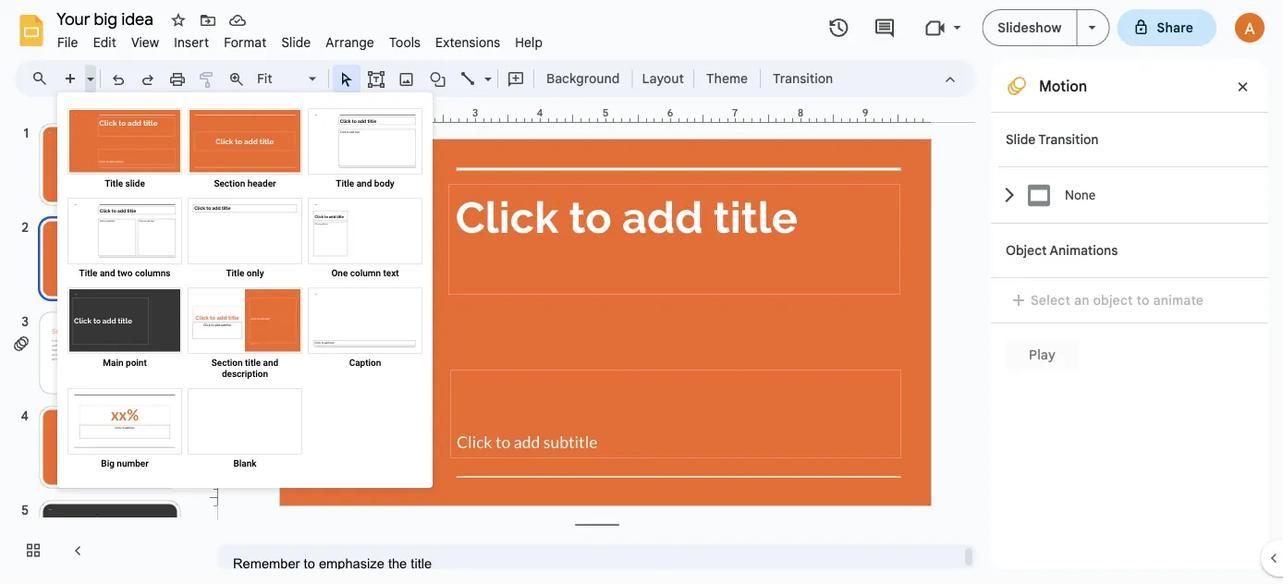 Task type: describe. For each thing, give the bounding box(es) containing it.
title
[[245, 357, 261, 368]]

object
[[1006, 242, 1047, 259]]

header
[[248, 178, 276, 189]]

title for title and body
[[336, 178, 354, 189]]

menu bar banner
[[0, 0, 1284, 585]]

caption
[[349, 357, 381, 368]]

column
[[350, 267, 381, 278]]

play
[[1029, 347, 1056, 363]]

slide transition
[[1006, 131, 1099, 148]]

theme button
[[698, 65, 757, 92]]

none tab
[[999, 166, 1269, 223]]

motion application
[[0, 0, 1284, 585]]

blank
[[234, 458, 257, 469]]

to
[[1137, 292, 1150, 308]]

row containing main point
[[65, 285, 425, 386]]

one column text
[[331, 267, 399, 278]]

format menu item
[[217, 31, 274, 53]]

section for section title and description
[[212, 357, 243, 368]]

description
[[222, 368, 268, 379]]

title for title only
[[226, 267, 244, 278]]

share button
[[1118, 9, 1217, 46]]

edit menu item
[[86, 31, 124, 53]]

row containing title and two columns
[[65, 195, 425, 285]]

and inside section title and description
[[263, 357, 279, 368]]

Star checkbox
[[166, 7, 191, 33]]

slide for slide
[[282, 34, 311, 50]]

motion
[[1040, 77, 1088, 95]]

insert
[[174, 34, 209, 50]]

background button
[[538, 65, 628, 92]]

play button
[[1006, 339, 1079, 372]]

Rename text field
[[50, 7, 164, 30]]

title for title slide
[[105, 178, 123, 189]]

arrange menu item
[[318, 31, 382, 53]]

two
[[117, 267, 133, 278]]

text
[[383, 267, 399, 278]]

select an object to animate button
[[1006, 289, 1216, 312]]

title for title and two columns
[[79, 267, 98, 278]]

tools menu item
[[382, 31, 428, 53]]

presentation options image
[[1089, 26, 1096, 30]]

slide for slide transition
[[1006, 131, 1036, 148]]

transition inside button
[[773, 70, 833, 86]]

body
[[374, 178, 395, 189]]

object
[[1094, 292, 1134, 308]]

select
[[1031, 292, 1071, 308]]

animate
[[1154, 292, 1204, 308]]

an
[[1075, 292, 1090, 308]]

title and body
[[336, 178, 395, 189]]

one
[[331, 267, 348, 278]]

slide menu item
[[274, 31, 318, 53]]

edit
[[93, 34, 116, 50]]

file menu item
[[50, 31, 86, 53]]

share
[[1158, 19, 1194, 36]]

layout
[[642, 70, 684, 86]]

section title and description
[[212, 357, 279, 379]]

section header
[[214, 178, 276, 189]]

Zoom text field
[[254, 66, 306, 92]]

and for body
[[357, 178, 372, 189]]



Task type: locate. For each thing, give the bounding box(es) containing it.
title left body
[[336, 178, 354, 189]]

1 vertical spatial slide
[[1006, 131, 1036, 148]]

main toolbar
[[55, 0, 843, 483]]

file
[[57, 34, 78, 50]]

view menu item
[[124, 31, 167, 53]]

transition right theme
[[773, 70, 833, 86]]

transition
[[773, 70, 833, 86], [1039, 131, 1099, 148]]

title slide
[[105, 178, 145, 189]]

slideshow
[[998, 19, 1062, 36]]

transition button
[[765, 65, 842, 92]]

slide inside motion section
[[1006, 131, 1036, 148]]

and right the title
[[263, 357, 279, 368]]

and left the two
[[100, 267, 115, 278]]

select an object to animate
[[1031, 292, 1204, 308]]

1 horizontal spatial and
[[263, 357, 279, 368]]

2 horizontal spatial and
[[357, 178, 372, 189]]

row down description
[[65, 386, 425, 475]]

title and two columns
[[79, 267, 171, 278]]

section left the header
[[214, 178, 245, 189]]

extensions
[[436, 34, 501, 50]]

1 vertical spatial section
[[212, 357, 243, 368]]

main
[[103, 357, 123, 368]]

number
[[117, 458, 149, 469]]

Menus field
[[23, 66, 64, 92]]

row containing big number
[[65, 386, 425, 475]]

and left body
[[357, 178, 372, 189]]

help menu item
[[508, 31, 550, 53]]

point
[[126, 357, 147, 368]]

menu bar containing file
[[50, 24, 550, 55]]

transition inside motion section
[[1039, 131, 1099, 148]]

1 vertical spatial transition
[[1039, 131, 1099, 148]]

navigation
[[0, 105, 203, 585]]

2 vertical spatial and
[[263, 357, 279, 368]]

section left the title
[[212, 357, 243, 368]]

1 horizontal spatial transition
[[1039, 131, 1099, 148]]

columns
[[135, 267, 171, 278]]

slide
[[282, 34, 311, 50], [1006, 131, 1036, 148]]

none
[[1065, 187, 1096, 203]]

theme
[[707, 70, 748, 86]]

insert menu item
[[167, 31, 217, 53]]

row down "title only"
[[65, 285, 425, 386]]

section for section header
[[214, 178, 245, 189]]

motion section
[[991, 0, 1269, 570]]

transition down motion
[[1039, 131, 1099, 148]]

title left slide
[[105, 178, 123, 189]]

title
[[105, 178, 123, 189], [336, 178, 354, 189], [79, 267, 98, 278], [226, 267, 244, 278]]

main point
[[103, 357, 147, 368]]

arrange
[[326, 34, 374, 50]]

menu bar
[[50, 24, 550, 55]]

0 vertical spatial transition
[[773, 70, 833, 86]]

extensions menu item
[[428, 31, 508, 53]]

help
[[515, 34, 543, 50]]

row
[[65, 105, 425, 195], [65, 195, 425, 285], [65, 285, 425, 386], [65, 386, 425, 475]]

title left only
[[226, 267, 244, 278]]

navigation inside "motion" application
[[0, 105, 203, 585]]

tools
[[389, 34, 421, 50]]

background
[[547, 70, 620, 86]]

0 horizontal spatial transition
[[773, 70, 833, 86]]

row containing title slide
[[65, 105, 425, 195]]

big number
[[101, 458, 149, 469]]

0 horizontal spatial slide
[[282, 34, 311, 50]]

0 horizontal spatial and
[[100, 267, 115, 278]]

0 vertical spatial and
[[357, 178, 372, 189]]

animations
[[1050, 242, 1118, 259]]

1 row from the top
[[65, 105, 425, 195]]

slide
[[125, 178, 145, 189]]

section
[[214, 178, 245, 189], [212, 357, 243, 368]]

row down the section header
[[65, 195, 425, 285]]

format
[[224, 34, 267, 50]]

shape image
[[428, 66, 449, 92]]

Zoom field
[[252, 66, 325, 93]]

3 row from the top
[[65, 285, 425, 386]]

view
[[131, 34, 159, 50]]

section inside section title and description
[[212, 357, 243, 368]]

2 row from the top
[[65, 195, 425, 285]]

layout button
[[637, 65, 690, 92]]

0 vertical spatial section
[[214, 178, 245, 189]]

and for two
[[100, 267, 115, 278]]

and
[[357, 178, 372, 189], [100, 267, 115, 278], [263, 357, 279, 368]]

slide inside menu item
[[282, 34, 311, 50]]

row down zoom text field
[[65, 105, 425, 195]]

4 row from the top
[[65, 386, 425, 475]]

1 vertical spatial and
[[100, 267, 115, 278]]

big
[[101, 458, 115, 469]]

1 horizontal spatial slide
[[1006, 131, 1036, 148]]

0 vertical spatial slide
[[282, 34, 311, 50]]

slideshow button
[[983, 9, 1078, 46]]

insert image image
[[396, 66, 418, 92]]

only
[[247, 267, 264, 278]]

title left the two
[[79, 267, 98, 278]]

object animations
[[1006, 242, 1118, 259]]

title only
[[226, 267, 264, 278]]

menu bar inside the menu bar banner
[[50, 24, 550, 55]]



Task type: vqa. For each thing, say whether or not it's contained in the screenshot.
replace
no



